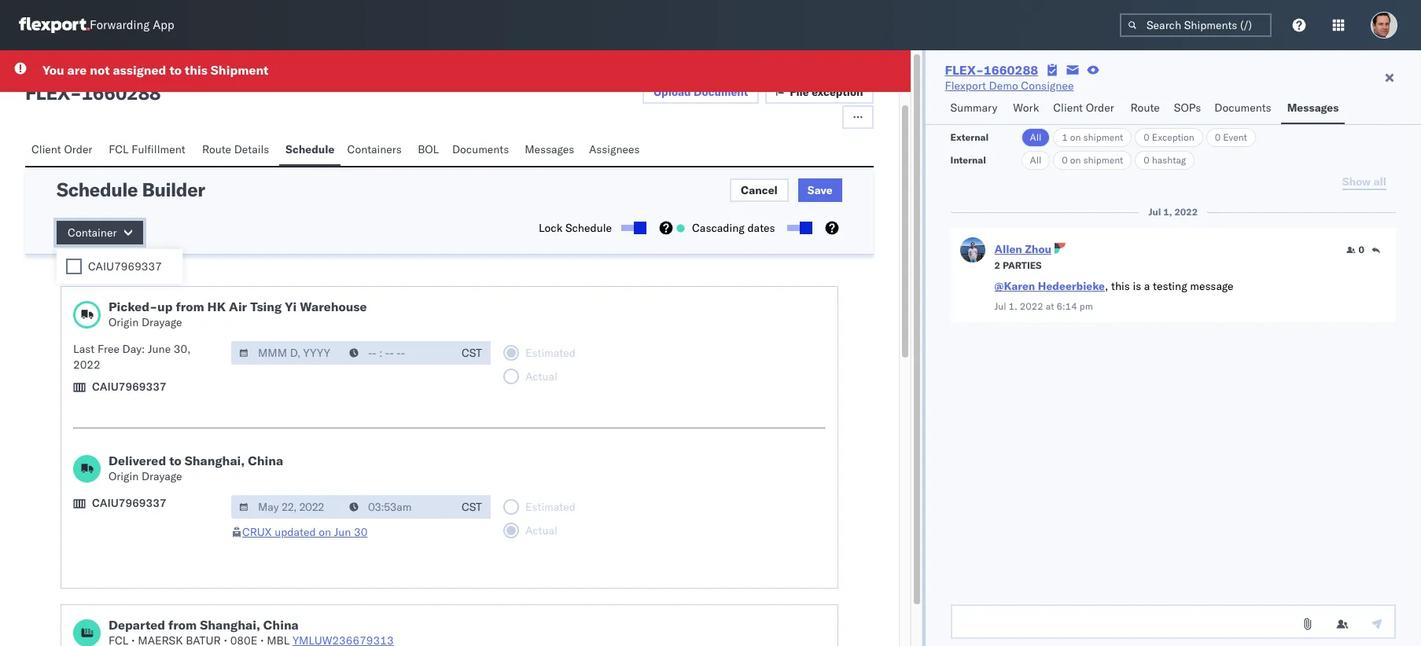 Task type: describe. For each thing, give the bounding box(es) containing it.
allen zhou button
[[995, 242, 1052, 257]]

are
[[67, 62, 87, 78]]

flex
[[25, 81, 70, 105]]

document
[[694, 85, 748, 99]]

fcl
[[109, 142, 129, 157]]

shipment for 1 on shipment
[[1084, 131, 1124, 143]]

upload
[[654, 85, 691, 99]]

updated
[[275, 526, 316, 540]]

not
[[90, 62, 110, 78]]

drayage inside picked-up from hk air tsing yi warehouse origin drayage
[[142, 316, 182, 330]]

1 vertical spatial client
[[31, 142, 61, 157]]

pm
[[1080, 301, 1093, 312]]

june
[[148, 342, 171, 356]]

jun
[[334, 526, 351, 540]]

cascading dates
[[692, 221, 775, 235]]

all button for 0
[[1022, 151, 1051, 170]]

fulfillment
[[132, 142, 185, 157]]

flex-1660288 link
[[945, 62, 1039, 78]]

details
[[234, 142, 269, 157]]

shipment
[[211, 62, 269, 78]]

jul 1, 2022
[[1149, 206, 1199, 218]]

hedeerbieke
[[1038, 279, 1105, 293]]

cascading
[[692, 221, 745, 235]]

0 vertical spatial client order button
[[1048, 94, 1125, 124]]

route details button
[[196, 135, 279, 166]]

schedule for schedule builder
[[57, 178, 138, 201]]

1
[[1062, 131, 1068, 143]]

dates
[[748, 221, 775, 235]]

day:
[[122, 342, 145, 356]]

sops
[[1175, 101, 1202, 115]]

last
[[73, 342, 95, 356]]

summary
[[951, 101, 998, 115]]

on for 1
[[1071, 131, 1081, 143]]

crux
[[242, 526, 272, 540]]

0 horizontal spatial 1660288
[[81, 81, 161, 105]]

route for route
[[1131, 101, 1160, 115]]

0 exception
[[1144, 131, 1195, 143]]

all for 0
[[1030, 154, 1042, 166]]

2
[[995, 260, 1001, 271]]

0 horizontal spatial client order
[[31, 142, 92, 157]]

drayage inside 'delivered to shanghai, china origin drayage'
[[142, 470, 182, 484]]

flex-1660288
[[945, 62, 1039, 78]]

allen zhou
[[995, 242, 1052, 257]]

Search Shipments (/) text field
[[1120, 13, 1272, 37]]

delivered
[[109, 453, 166, 469]]

0 vertical spatial 1,
[[1164, 206, 1173, 218]]

assignees button
[[583, 135, 649, 166]]

1 on shipment
[[1062, 131, 1124, 143]]

1 horizontal spatial jul
[[1149, 206, 1162, 218]]

1, inside @karen hedeerbieke , this is a testing message jul 1, 2022 at 6:14 pm
[[1009, 301, 1018, 312]]

route for route details
[[202, 142, 231, 157]]

you
[[42, 62, 64, 78]]

1 horizontal spatial order
[[1086, 101, 1115, 115]]

bol button
[[412, 135, 446, 166]]

origin inside picked-up from hk air tsing yi warehouse origin drayage
[[109, 316, 139, 330]]

containers button
[[341, 135, 412, 166]]

testing
[[1154, 279, 1188, 293]]

app
[[153, 18, 174, 33]]

container
[[68, 226, 117, 240]]

departed from shanghai, china
[[109, 618, 299, 633]]

last free day: june 30, 2022
[[73, 342, 191, 372]]

exception
[[812, 85, 864, 99]]

forwarding
[[90, 18, 150, 33]]

you are not assigned to this shipment
[[42, 62, 269, 78]]

external
[[951, 131, 989, 143]]

departed
[[109, 618, 165, 633]]

0 vertical spatial messages button
[[1282, 94, 1346, 124]]

flexport
[[945, 79, 987, 93]]

from inside picked-up from hk air tsing yi warehouse origin drayage
[[176, 299, 204, 315]]

to inside 'delivered to shanghai, china origin drayage'
[[169, 453, 182, 469]]

is
[[1133, 279, 1142, 293]]

container button
[[57, 221, 144, 245]]

0 vertical spatial caiu7969337
[[88, 260, 162, 274]]

1 vertical spatial from
[[168, 618, 197, 633]]

forwarding app link
[[19, 17, 174, 33]]

assigned
[[113, 62, 166, 78]]

-
[[70, 81, 81, 105]]

this inside @karen hedeerbieke , this is a testing message jul 1, 2022 at 6:14 pm
[[1112, 279, 1131, 293]]

exception
[[1153, 131, 1195, 143]]

message
[[1191, 279, 1234, 293]]

lock schedule
[[539, 221, 612, 235]]

0 for 0 hashtag
[[1144, 154, 1150, 166]]

flexport demo consignee
[[945, 79, 1074, 93]]

shanghai, for from
[[200, 618, 260, 633]]

0 for 0 exception
[[1144, 131, 1150, 143]]

0 on shipment
[[1062, 154, 1124, 166]]

0 for 0
[[1359, 244, 1365, 256]]

30
[[354, 526, 368, 540]]

assignees
[[589, 142, 640, 157]]

1 horizontal spatial client
[[1054, 101, 1084, 115]]

all for 1
[[1030, 131, 1042, 143]]

flexport. image
[[19, 17, 90, 33]]

fcl fulfillment
[[109, 142, 185, 157]]

zhou
[[1025, 242, 1052, 257]]

2 vertical spatial schedule
[[566, 221, 612, 235]]

1 vertical spatial caiu7969337
[[92, 380, 166, 394]]

consignee
[[1022, 79, 1074, 93]]

file
[[790, 85, 809, 99]]

delivered to shanghai, china origin drayage
[[109, 453, 283, 484]]

yi
[[285, 299, 297, 315]]

work button
[[1007, 94, 1048, 124]]

china for departed from shanghai, china
[[263, 618, 299, 633]]

file exception
[[790, 85, 864, 99]]

schedule for schedule
[[286, 142, 335, 157]]

internal
[[951, 154, 987, 166]]

picked-up from hk air tsing yi warehouse origin drayage
[[109, 299, 367, 330]]

flexport demo consignee link
[[945, 78, 1074, 94]]

china for delivered to shanghai, china origin drayage
[[248, 453, 283, 469]]



Task type: locate. For each thing, give the bounding box(es) containing it.
schedule builder
[[57, 178, 205, 201]]

1 vertical spatial all
[[1030, 154, 1042, 166]]

,
[[1105, 279, 1109, 293]]

crux updated on jun 30
[[242, 526, 368, 540]]

picked-
[[109, 299, 157, 315]]

flex - 1660288
[[25, 81, 161, 105]]

0 vertical spatial client
[[1054, 101, 1084, 115]]

route
[[1131, 101, 1160, 115], [202, 142, 231, 157]]

caiu7969337 down delivered
[[92, 496, 166, 511]]

shipment up 0 on shipment
[[1084, 131, 1124, 143]]

lock
[[539, 221, 563, 235]]

all down work button
[[1030, 154, 1042, 166]]

1 vertical spatial jul
[[995, 301, 1007, 312]]

2 shipment from the top
[[1084, 154, 1124, 166]]

0 vertical spatial to
[[169, 62, 182, 78]]

parties
[[1003, 260, 1042, 271]]

flex-
[[945, 62, 984, 78]]

documents
[[1215, 101, 1272, 115], [452, 142, 509, 157]]

allen
[[995, 242, 1023, 257]]

0 horizontal spatial client order button
[[25, 135, 103, 166]]

1 drayage from the top
[[142, 316, 182, 330]]

1 vertical spatial 2022
[[1020, 301, 1044, 312]]

1 vertical spatial 1,
[[1009, 301, 1018, 312]]

all button for 1
[[1022, 128, 1051, 147]]

0 vertical spatial jul
[[1149, 206, 1162, 218]]

2022
[[1175, 206, 1199, 218], [1020, 301, 1044, 312], [73, 358, 101, 372]]

shipment down 1 on shipment
[[1084, 154, 1124, 166]]

1 horizontal spatial 1,
[[1164, 206, 1173, 218]]

2 horizontal spatial 2022
[[1175, 206, 1199, 218]]

0 vertical spatial documents
[[1215, 101, 1272, 115]]

tsing
[[250, 299, 282, 315]]

0 vertical spatial schedule
[[286, 142, 335, 157]]

2 -- : -- -- text field from the top
[[341, 496, 453, 519]]

route button
[[1125, 94, 1168, 124]]

route left details
[[202, 142, 231, 157]]

0 vertical spatial origin
[[109, 316, 139, 330]]

1 vertical spatial documents
[[452, 142, 509, 157]]

0 horizontal spatial route
[[202, 142, 231, 157]]

1 vertical spatial messages
[[525, 142, 575, 157]]

2 vertical spatial caiu7969337
[[92, 496, 166, 511]]

2022 inside @karen hedeerbieke , this is a testing message jul 1, 2022 at 6:14 pm
[[1020, 301, 1044, 312]]

on
[[1071, 131, 1081, 143], [1071, 154, 1081, 166], [319, 526, 331, 540]]

0 horizontal spatial documents
[[452, 142, 509, 157]]

to
[[169, 62, 182, 78], [169, 453, 182, 469]]

1 vertical spatial cst
[[462, 500, 482, 515]]

drayage down delivered
[[142, 470, 182, 484]]

0 horizontal spatial this
[[185, 62, 208, 78]]

documents button right bol
[[446, 135, 519, 166]]

0 horizontal spatial documents button
[[446, 135, 519, 166]]

all button down work button
[[1022, 151, 1051, 170]]

1, down hashtag
[[1164, 206, 1173, 218]]

all button
[[1022, 128, 1051, 147], [1022, 151, 1051, 170]]

0 event
[[1215, 131, 1248, 143]]

0 vertical spatial documents button
[[1209, 94, 1282, 124]]

1 all button from the top
[[1022, 128, 1051, 147]]

@karen
[[995, 279, 1036, 293]]

documents button up the event
[[1209, 94, 1282, 124]]

a
[[1145, 279, 1151, 293]]

crux updated on jun 30 button
[[242, 526, 368, 540]]

builder
[[142, 178, 205, 201]]

None checkbox
[[622, 225, 644, 231], [66, 259, 82, 275], [622, 225, 644, 231], [66, 259, 82, 275]]

0 vertical spatial all
[[1030, 131, 1042, 143]]

2 parties button
[[995, 258, 1042, 272]]

-- : -- -- text field
[[341, 341, 453, 365], [341, 496, 453, 519]]

documents up the event
[[1215, 101, 1272, 115]]

shipment
[[1084, 131, 1124, 143], [1084, 154, 1124, 166]]

1 vertical spatial 1660288
[[81, 81, 161, 105]]

upload document
[[654, 85, 748, 99]]

client up 1
[[1054, 101, 1084, 115]]

1, down @karen
[[1009, 301, 1018, 312]]

2022 left at
[[1020, 301, 1044, 312]]

route up 0 exception on the top right of the page
[[1131, 101, 1160, 115]]

0 vertical spatial drayage
[[142, 316, 182, 330]]

1 vertical spatial schedule
[[57, 178, 138, 201]]

0 vertical spatial shipment
[[1084, 131, 1124, 143]]

hk
[[207, 299, 226, 315]]

0 vertical spatial china
[[248, 453, 283, 469]]

0 vertical spatial messages
[[1288, 101, 1339, 115]]

client order
[[1054, 101, 1115, 115], [31, 142, 92, 157]]

1 vertical spatial order
[[64, 142, 92, 157]]

1 horizontal spatial 1660288
[[984, 62, 1039, 78]]

documents for topmost documents button
[[1215, 101, 1272, 115]]

0 vertical spatial shanghai,
[[185, 453, 245, 469]]

on left jun
[[319, 526, 331, 540]]

@karen hedeerbieke button
[[995, 279, 1105, 293]]

1 vertical spatial -- : -- -- text field
[[341, 496, 453, 519]]

0 horizontal spatial jul
[[995, 301, 1007, 312]]

client order left fcl
[[31, 142, 92, 157]]

hashtag
[[1153, 154, 1187, 166]]

0 vertical spatial this
[[185, 62, 208, 78]]

2 horizontal spatial schedule
[[566, 221, 612, 235]]

1 horizontal spatial client order button
[[1048, 94, 1125, 124]]

0 vertical spatial order
[[1086, 101, 1115, 115]]

0 inside button
[[1359, 244, 1365, 256]]

fcl fulfillment button
[[103, 135, 196, 166]]

0 vertical spatial cst
[[462, 346, 482, 360]]

0 horizontal spatial 1,
[[1009, 301, 1018, 312]]

free
[[97, 342, 120, 356]]

6:14
[[1057, 301, 1078, 312]]

1 vertical spatial client order button
[[25, 135, 103, 166]]

schedule inside button
[[286, 142, 335, 157]]

route details
[[202, 142, 269, 157]]

1 vertical spatial shanghai,
[[200, 618, 260, 633]]

1 horizontal spatial messages button
[[1282, 94, 1346, 124]]

1 horizontal spatial client order
[[1054, 101, 1115, 115]]

1 horizontal spatial messages
[[1288, 101, 1339, 115]]

mmm d, yyyy text field down 'yi' on the left top of the page
[[231, 341, 343, 365]]

summary button
[[945, 94, 1007, 124]]

1 vertical spatial on
[[1071, 154, 1081, 166]]

2 mmm d, yyyy text field from the top
[[231, 496, 343, 519]]

event
[[1224, 131, 1248, 143]]

on for 0
[[1071, 154, 1081, 166]]

at
[[1046, 301, 1055, 312]]

client order button up 1 on shipment
[[1048, 94, 1125, 124]]

all left 1
[[1030, 131, 1042, 143]]

0 vertical spatial 2022
[[1175, 206, 1199, 218]]

china inside 'delivered to shanghai, china origin drayage'
[[248, 453, 283, 469]]

1 vertical spatial documents button
[[446, 135, 519, 166]]

1 vertical spatial route
[[202, 142, 231, 157]]

None checkbox
[[787, 225, 809, 231]]

caiu7969337 up picked- in the top left of the page
[[88, 260, 162, 274]]

from right departed
[[168, 618, 197, 633]]

0 hashtag
[[1144, 154, 1187, 166]]

1660288 up flexport demo consignee
[[984, 62, 1039, 78]]

this
[[185, 62, 208, 78], [1112, 279, 1131, 293]]

1 vertical spatial shipment
[[1084, 154, 1124, 166]]

order
[[1086, 101, 1115, 115], [64, 142, 92, 157]]

2 to from the top
[[169, 453, 182, 469]]

0 horizontal spatial messages button
[[519, 135, 583, 166]]

client
[[1054, 101, 1084, 115], [31, 142, 61, 157]]

origin down picked- in the top left of the page
[[109, 316, 139, 330]]

demo
[[990, 79, 1019, 93]]

all button left 1
[[1022, 128, 1051, 147]]

upload document button
[[643, 80, 759, 104]]

route inside 'button'
[[1131, 101, 1160, 115]]

0 for 0 on shipment
[[1062, 154, 1068, 166]]

0 vertical spatial client order
[[1054, 101, 1115, 115]]

origin inside 'delivered to shanghai, china origin drayage'
[[109, 470, 139, 484]]

drayage
[[142, 316, 182, 330], [142, 470, 182, 484]]

1 all from the top
[[1030, 131, 1042, 143]]

messages button
[[1282, 94, 1346, 124], [519, 135, 583, 166]]

0 button
[[1347, 244, 1365, 257]]

shanghai,
[[185, 453, 245, 469], [200, 618, 260, 633]]

jul down @karen
[[995, 301, 1007, 312]]

1 vertical spatial client order
[[31, 142, 92, 157]]

schedule up container button
[[57, 178, 138, 201]]

2 parties
[[995, 260, 1042, 271]]

2 origin from the top
[[109, 470, 139, 484]]

0 horizontal spatial schedule
[[57, 178, 138, 201]]

from
[[176, 299, 204, 315], [168, 618, 197, 633]]

1 horizontal spatial documents
[[1215, 101, 1272, 115]]

drayage down up
[[142, 316, 182, 330]]

client down flex
[[31, 142, 61, 157]]

on right 1
[[1071, 131, 1081, 143]]

to right delivered
[[169, 453, 182, 469]]

1 to from the top
[[169, 62, 182, 78]]

bol
[[418, 142, 439, 157]]

1 origin from the top
[[109, 316, 139, 330]]

work
[[1014, 101, 1040, 115]]

2 cst from the top
[[462, 500, 482, 515]]

0 horizontal spatial client
[[31, 142, 61, 157]]

0 horizontal spatial messages
[[525, 142, 575, 157]]

documents for bottommost documents button
[[452, 142, 509, 157]]

shanghai, inside 'delivered to shanghai, china origin drayage'
[[185, 453, 245, 469]]

0 horizontal spatial order
[[64, 142, 92, 157]]

1 horizontal spatial route
[[1131, 101, 1160, 115]]

1 mmm d, yyyy text field from the top
[[231, 341, 343, 365]]

30,
[[174, 342, 191, 356]]

from right up
[[176, 299, 204, 315]]

route inside button
[[202, 142, 231, 157]]

1 cst from the top
[[462, 346, 482, 360]]

2022 inside "last free day: june 30, 2022"
[[73, 358, 101, 372]]

1 -- : -- -- text field from the top
[[341, 341, 453, 365]]

1 vertical spatial drayage
[[142, 470, 182, 484]]

0 vertical spatial mmm d, yyyy text field
[[231, 341, 343, 365]]

jul
[[1149, 206, 1162, 218], [995, 301, 1007, 312]]

client order up 1 on shipment
[[1054, 101, 1115, 115]]

caiu7969337 down "last free day: june 30, 2022"
[[92, 380, 166, 394]]

schedule right details
[[286, 142, 335, 157]]

1 vertical spatial mmm d, yyyy text field
[[231, 496, 343, 519]]

1 vertical spatial messages button
[[519, 135, 583, 166]]

to right assigned
[[169, 62, 182, 78]]

client order button left fcl
[[25, 135, 103, 166]]

2022 down last at the bottom left of page
[[73, 358, 101, 372]]

1 horizontal spatial documents button
[[1209, 94, 1282, 124]]

1 vertical spatial china
[[263, 618, 299, 633]]

order up 1 on shipment
[[1086, 101, 1115, 115]]

cancel
[[741, 183, 778, 197]]

origin down delivered
[[109, 470, 139, 484]]

2 all from the top
[[1030, 154, 1042, 166]]

2 all button from the top
[[1022, 151, 1051, 170]]

cancel button
[[730, 179, 789, 202]]

cst for first -- : -- -- text field from the bottom
[[462, 500, 482, 515]]

MMM D, YYYY text field
[[231, 341, 343, 365], [231, 496, 343, 519]]

2 vertical spatial 2022
[[73, 358, 101, 372]]

1660288
[[984, 62, 1039, 78], [81, 81, 161, 105]]

save button
[[799, 179, 842, 202]]

this left shipment
[[185, 62, 208, 78]]

1 horizontal spatial this
[[1112, 279, 1131, 293]]

order left fcl
[[64, 142, 92, 157]]

1 vertical spatial this
[[1112, 279, 1131, 293]]

cst for second -- : -- -- text field from the bottom of the page
[[462, 346, 482, 360]]

1 vertical spatial origin
[[109, 470, 139, 484]]

1 horizontal spatial schedule
[[286, 142, 335, 157]]

file exception button
[[766, 80, 874, 104], [766, 80, 874, 104]]

2 drayage from the top
[[142, 470, 182, 484]]

0 for 0 event
[[1215, 131, 1221, 143]]

2022 down hashtag
[[1175, 206, 1199, 218]]

1 vertical spatial all button
[[1022, 151, 1051, 170]]

jul inside @karen hedeerbieke , this is a testing message jul 1, 2022 at 6:14 pm
[[995, 301, 1007, 312]]

china
[[248, 453, 283, 469], [263, 618, 299, 633]]

2 vertical spatial on
[[319, 526, 331, 540]]

air
[[229, 299, 247, 315]]

schedule right lock
[[566, 221, 612, 235]]

jul down 0 hashtag
[[1149, 206, 1162, 218]]

0 vertical spatial 1660288
[[984, 62, 1039, 78]]

1660288 down assigned
[[81, 81, 161, 105]]

shipment for 0 on shipment
[[1084, 154, 1124, 166]]

mmm d, yyyy text field for first -- : -- -- text field from the bottom
[[231, 496, 343, 519]]

0 horizontal spatial 2022
[[73, 358, 101, 372]]

mmm d, yyyy text field up updated at bottom left
[[231, 496, 343, 519]]

schedule button
[[279, 135, 341, 166]]

0 vertical spatial route
[[1131, 101, 1160, 115]]

1 shipment from the top
[[1084, 131, 1124, 143]]

1 vertical spatial to
[[169, 453, 182, 469]]

documents right bol button
[[452, 142, 509, 157]]

on down 1 on shipment
[[1071, 154, 1081, 166]]

containers
[[347, 142, 402, 157]]

1 horizontal spatial 2022
[[1020, 301, 1044, 312]]

0 vertical spatial from
[[176, 299, 204, 315]]

0 vertical spatial -- : -- -- text field
[[341, 341, 453, 365]]

this right ,
[[1112, 279, 1131, 293]]

@karen hedeerbieke , this is a testing message jul 1, 2022 at 6:14 pm
[[995, 279, 1234, 312]]

0 vertical spatial on
[[1071, 131, 1081, 143]]

None text field
[[951, 605, 1397, 640]]

shanghai, for to
[[185, 453, 245, 469]]

mmm d, yyyy text field for second -- : -- -- text field from the bottom of the page
[[231, 341, 343, 365]]

save
[[808, 183, 833, 197]]

0 vertical spatial all button
[[1022, 128, 1051, 147]]



Task type: vqa. For each thing, say whether or not it's contained in the screenshot.
Allen
yes



